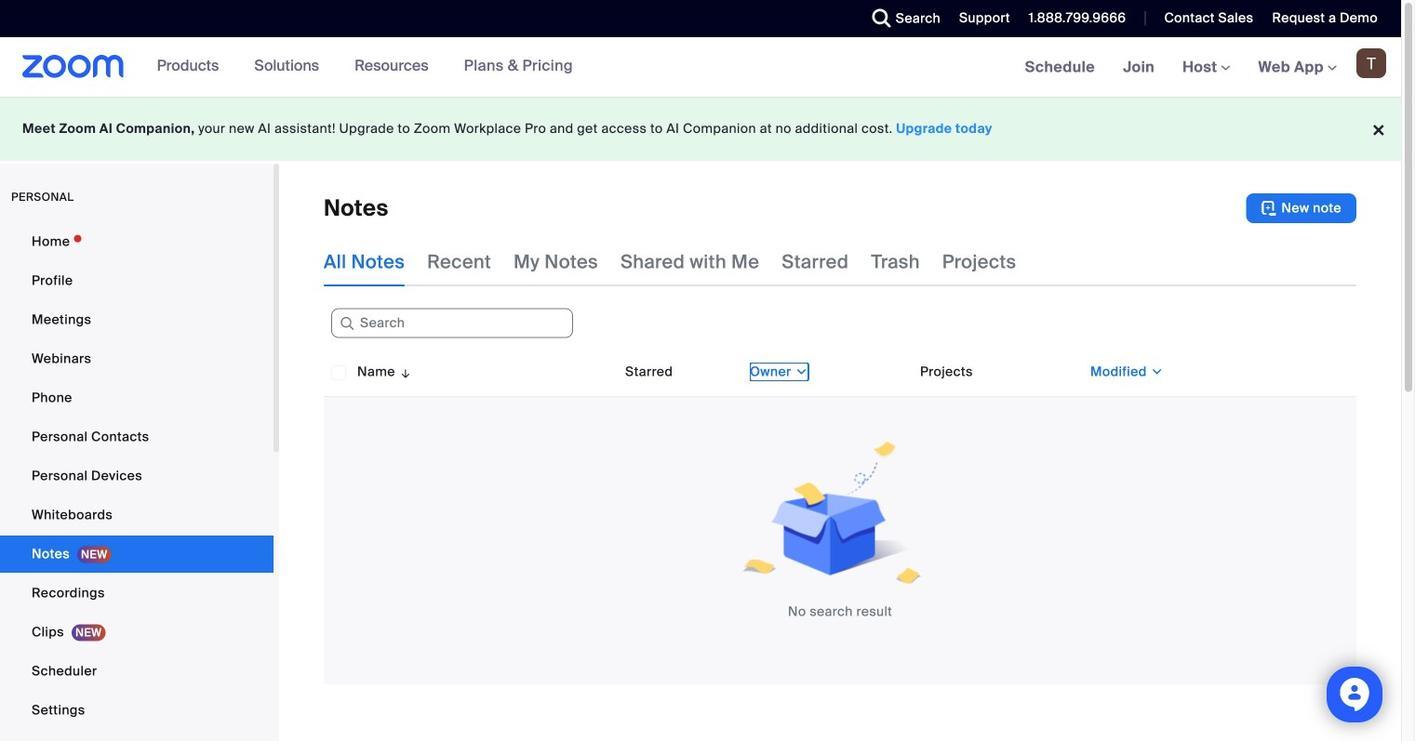Task type: locate. For each thing, give the bounding box(es) containing it.
meetings navigation
[[1011, 37, 1402, 98]]

application
[[324, 194, 1357, 223], [324, 348, 1371, 699]]

1 application from the top
[[324, 194, 1357, 223]]

arrow down image
[[395, 361, 413, 383]]

1 vertical spatial application
[[324, 348, 1371, 699]]

2 application from the top
[[324, 348, 1371, 699]]

0 vertical spatial application
[[324, 194, 1357, 223]]

footer
[[0, 97, 1402, 161]]

product information navigation
[[124, 37, 587, 97]]

down image
[[792, 363, 809, 382]]

banner
[[0, 37, 1402, 98]]

personal menu menu
[[0, 223, 274, 742]]



Task type: vqa. For each thing, say whether or not it's contained in the screenshot.
Experience
no



Task type: describe. For each thing, give the bounding box(es) containing it.
zoom logo image
[[22, 55, 124, 78]]

Search text field
[[331, 309, 573, 339]]

tabs of all notes page tab list
[[324, 238, 1017, 287]]

profile picture image
[[1357, 48, 1387, 78]]



